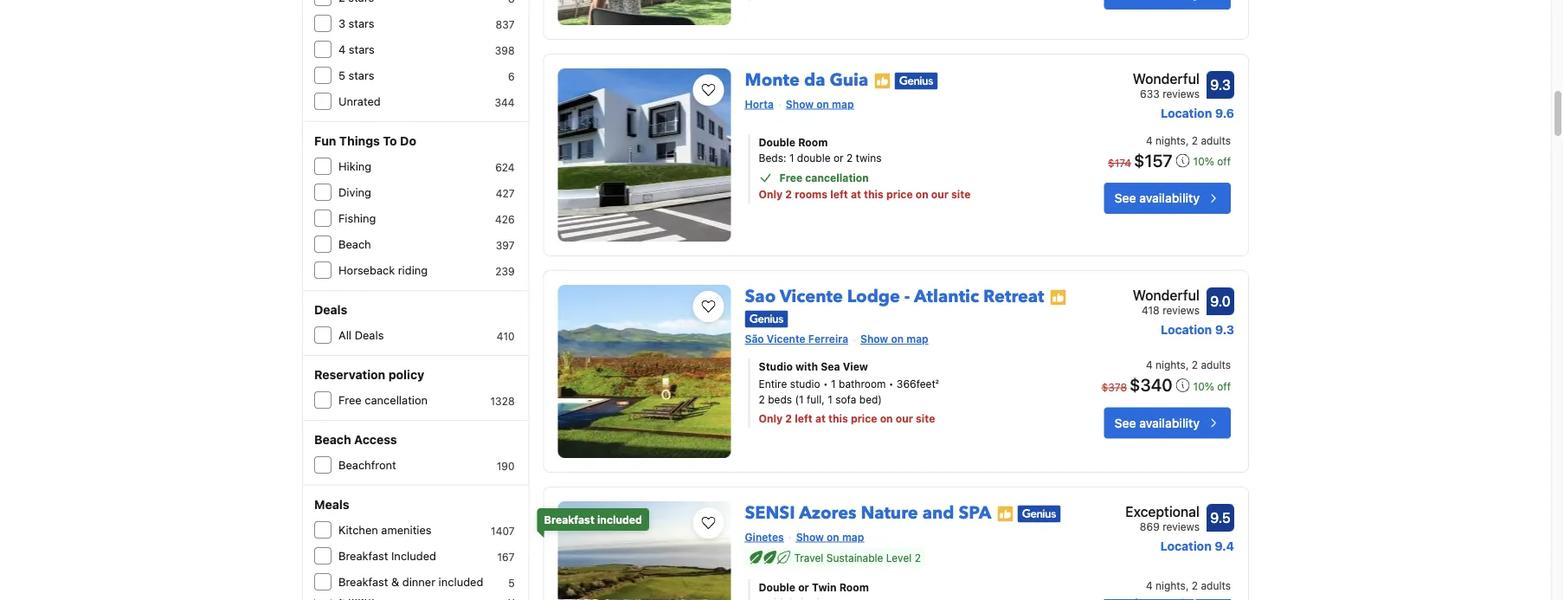 Task type: locate. For each thing, give the bounding box(es) containing it.
190
[[497, 460, 515, 472]]

2 left twins
[[847, 152, 853, 164]]

show on map for nature
[[796, 531, 865, 543]]

0 vertical spatial or
[[834, 152, 844, 164]]

sea
[[821, 361, 840, 373]]

this down "sofa"
[[829, 413, 848, 425]]

4 down 869
[[1146, 580, 1153, 592]]

1 10% off from the top
[[1194, 156, 1231, 168]]

0 horizontal spatial free cancellation
[[339, 394, 428, 407]]

this inside studio with sea view entire studio • 1 bathroom • 366feet² 2 beds (1 full, 1 sofa bed) only 2 left at this price on our site
[[829, 413, 848, 425]]

sustainable
[[827, 552, 884, 564]]

nights up $157
[[1156, 135, 1186, 147]]

price
[[887, 188, 913, 200], [851, 413, 878, 425]]

3 nights from the top
[[1156, 580, 1186, 592]]

2 stars from the top
[[349, 43, 375, 56]]

0 horizontal spatial left
[[795, 413, 813, 425]]

price inside studio with sea view entire studio • 1 bathroom • 366feet² 2 beds (1 full, 1 sofa bed) only 2 left at this price on our site
[[851, 413, 878, 425]]

wonderful 633 reviews
[[1133, 71, 1200, 100]]

1 vertical spatial site
[[916, 413, 936, 425]]

map for lodge
[[907, 333, 929, 345]]

0 vertical spatial off
[[1218, 156, 1231, 168]]

1 vertical spatial location
[[1161, 323, 1213, 337]]

show up view
[[861, 333, 889, 345]]

included
[[597, 514, 642, 526], [439, 576, 484, 589]]

1 down the "sea"
[[831, 378, 836, 390]]

cancellation
[[806, 172, 869, 184], [365, 394, 428, 407]]

reviews up the location 9.6
[[1163, 88, 1200, 100]]

on up studio with sea view link
[[891, 333, 904, 345]]

room
[[799, 136, 828, 149], [840, 582, 869, 594]]

cancellation down policy
[[365, 394, 428, 407]]

stars right 3
[[349, 17, 375, 30]]

1 see from the top
[[1115, 191, 1137, 206]]

wonderful element up the location 9.3
[[1133, 285, 1200, 306]]

off down 9.6
[[1218, 156, 1231, 168]]

on down double room link
[[916, 188, 929, 200]]

0 horizontal spatial our
[[896, 413, 914, 425]]

397
[[496, 239, 515, 252]]

availability
[[1140, 191, 1200, 206], [1140, 416, 1200, 430]]

1 vertical spatial included
[[439, 576, 484, 589]]

free cancellation down reservation policy
[[339, 394, 428, 407]]

sao vicente lodge - atlantic retreat link
[[745, 278, 1045, 309]]

location down "wonderful 633 reviews"
[[1161, 107, 1213, 121]]

1 vertical spatial double
[[759, 582, 796, 594]]

cancellation down beds: 1 double or 2 twins
[[806, 172, 869, 184]]

1 vertical spatial see availability link
[[1105, 408, 1231, 439]]

on down da
[[817, 98, 829, 110]]

1 vertical spatial price
[[851, 413, 878, 425]]

• down studio with sea view link
[[889, 378, 894, 390]]

0 horizontal spatial •
[[824, 378, 828, 390]]

2 vertical spatial reviews
[[1163, 521, 1200, 533]]

fishing
[[339, 212, 376, 225]]

room down sustainable
[[840, 582, 869, 594]]

0 vertical spatial beach
[[339, 238, 371, 251]]

1 vertical spatial left
[[795, 413, 813, 425]]

10% right $340
[[1194, 380, 1215, 393]]

9.3 up 9.6
[[1211, 77, 1231, 94]]

entire
[[759, 378, 787, 390]]

2 off from the top
[[1218, 380, 1231, 393]]

10% off down 9.6
[[1194, 156, 1231, 168]]

location down wonderful 418 reviews
[[1161, 323, 1213, 337]]

869
[[1140, 521, 1160, 533]]

breakfast
[[544, 514, 595, 526], [339, 550, 388, 563], [339, 576, 388, 589]]

and
[[923, 502, 955, 526]]

1 nights from the top
[[1156, 135, 1186, 147]]

rooms
[[795, 188, 828, 200]]

to
[[383, 134, 397, 149]]

double up beds:
[[759, 136, 796, 149]]

location
[[1161, 107, 1213, 121], [1161, 323, 1213, 337], [1161, 540, 1212, 554]]

breakfast down kitchen
[[339, 550, 388, 563]]

0 vertical spatial this
[[864, 188, 884, 200]]

1 horizontal spatial included
[[597, 514, 642, 526]]

on down 'azores'
[[827, 531, 840, 543]]

reviews down exceptional at the right of page
[[1163, 521, 1200, 533]]

9.3
[[1211, 77, 1231, 94], [1216, 323, 1235, 337]]

exceptional 869 reviews
[[1126, 504, 1200, 533]]

double room
[[759, 136, 828, 149]]

wonderful up 418
[[1133, 288, 1200, 304]]

1 see availability from the top
[[1115, 191, 1200, 206]]

1 , from the top
[[1186, 135, 1189, 147]]

2 down location 9.4
[[1192, 580, 1199, 592]]

access
[[354, 433, 397, 447]]

our down double room link
[[932, 188, 949, 200]]

1 horizontal spatial 5
[[508, 577, 515, 589]]

price down "bed)"
[[851, 413, 878, 425]]

this property is part of our preferred partner program. it's committed to providing excellent service and good value. it'll pay us a higher commission if you make a booking. image
[[1050, 289, 1067, 307], [1050, 289, 1067, 307]]

map up sustainable
[[842, 531, 865, 543]]

wonderful
[[1133, 71, 1200, 87], [1133, 288, 1200, 304]]

2 down the location 9.3
[[1192, 359, 1199, 371]]

our
[[932, 188, 949, 200], [896, 413, 914, 425]]

retreat
[[984, 285, 1045, 309]]

2 reviews from the top
[[1163, 304, 1200, 317]]

monte da guia image
[[558, 69, 731, 242]]

beach
[[339, 238, 371, 251], [314, 433, 351, 447]]

azores
[[799, 502, 857, 526]]

double or twin room
[[759, 582, 869, 594]]

breakfast for breakfast included
[[544, 514, 595, 526]]

0 horizontal spatial room
[[799, 136, 828, 149]]

1 vertical spatial or
[[799, 582, 810, 594]]

$378
[[1102, 382, 1128, 394]]

nights up $340
[[1156, 359, 1186, 371]]

wonderful 418 reviews
[[1133, 288, 1200, 317]]

5 down 167
[[508, 577, 515, 589]]

beach down fishing
[[339, 238, 371, 251]]

9.3 down 9.0
[[1216, 323, 1235, 337]]

wonderful element up the location 9.6
[[1133, 69, 1200, 90]]

see availability link
[[1105, 183, 1231, 214], [1105, 408, 1231, 439]]

vicente up são vicente ferreira
[[780, 285, 843, 309]]

1 vertical spatial at
[[816, 413, 826, 425]]

1 horizontal spatial free
[[780, 172, 803, 184]]

0 vertical spatial 10%
[[1194, 156, 1215, 168]]

, down the location 9.6
[[1186, 135, 1189, 147]]

0 vertical spatial see availability link
[[1105, 183, 1231, 214]]

adults down 9.4
[[1201, 580, 1231, 592]]

breakfast left &
[[339, 576, 388, 589]]

site down double room link
[[952, 188, 971, 200]]

show on map for lodge
[[861, 333, 929, 345]]

1 vertical spatial only
[[759, 413, 783, 425]]

• down the "sea"
[[824, 378, 828, 390]]

1 10% from the top
[[1194, 156, 1215, 168]]

see availability link down $157
[[1105, 183, 1231, 214]]

2 availability from the top
[[1140, 416, 1200, 430]]

2 see availability from the top
[[1115, 416, 1200, 430]]

double
[[759, 136, 796, 149], [759, 582, 796, 594]]

da
[[804, 69, 826, 93]]

off down the location 9.3
[[1218, 380, 1231, 393]]

0 vertical spatial nights
[[1156, 135, 1186, 147]]

0 vertical spatial left
[[831, 188, 848, 200]]

1 vertical spatial wonderful
[[1133, 288, 1200, 304]]

1 vertical spatial our
[[896, 413, 914, 425]]

on down "bed)"
[[880, 413, 893, 425]]

nights
[[1156, 135, 1186, 147], [1156, 359, 1186, 371], [1156, 580, 1186, 592]]

scored 9.0 element
[[1207, 288, 1235, 316]]

availability down $157
[[1140, 191, 1200, 206]]

see down $378
[[1115, 416, 1137, 430]]

only down beds
[[759, 413, 783, 425]]

4 nights , 2 adults down the location 9.3
[[1146, 359, 1231, 371]]

see for monte da guia
[[1115, 191, 1137, 206]]

5 down 4 stars
[[339, 69, 345, 82]]

3
[[339, 17, 346, 30]]

0 vertical spatial ,
[[1186, 135, 1189, 147]]

included
[[391, 550, 436, 563]]

left right rooms
[[831, 188, 848, 200]]

nights for monte da guia
[[1156, 135, 1186, 147]]

0 vertical spatial 10% off
[[1194, 156, 1231, 168]]

2 vertical spatial 4 nights , 2 adults
[[1146, 580, 1231, 592]]

only down beds:
[[759, 188, 783, 200]]

3 4 nights , 2 adults from the top
[[1146, 580, 1231, 592]]

1 vertical spatial 5
[[508, 577, 515, 589]]

2 vertical spatial show on map
[[796, 531, 865, 543]]

2 left rooms
[[786, 188, 792, 200]]

0 vertical spatial see availability
[[1115, 191, 1200, 206]]

reviews inside wonderful 418 reviews
[[1163, 304, 1200, 317]]

1 see availability link from the top
[[1105, 183, 1231, 214]]

our down 366feet²
[[896, 413, 914, 425]]

free down 'reservation' at the left of page
[[339, 394, 362, 407]]

free
[[780, 172, 803, 184], [339, 394, 362, 407]]

1 vertical spatial 10% off
[[1194, 380, 1231, 393]]

10% down the location 9.6
[[1194, 156, 1215, 168]]

free cancellation down beds: 1 double or 2 twins
[[780, 172, 869, 184]]

free up rooms
[[780, 172, 803, 184]]

beach left "access"
[[314, 433, 351, 447]]

1 down double room
[[790, 152, 794, 164]]

1 vertical spatial wonderful element
[[1133, 285, 1200, 306]]

0 vertical spatial show
[[786, 98, 814, 110]]

see down $174
[[1115, 191, 1137, 206]]

this down twins
[[864, 188, 884, 200]]

2 wonderful from the top
[[1133, 288, 1200, 304]]

5
[[339, 69, 345, 82], [508, 577, 515, 589]]

vicente for são
[[767, 333, 806, 345]]

0 vertical spatial map
[[832, 98, 854, 110]]

see availability down $340
[[1115, 416, 1200, 430]]

0 vertical spatial 1
[[790, 152, 794, 164]]

vicente up 'studio'
[[767, 333, 806, 345]]

adults down 9.6
[[1201, 135, 1231, 147]]

1 4 nights , 2 adults from the top
[[1146, 135, 1231, 147]]

0 vertical spatial stars
[[349, 17, 375, 30]]

1 adults from the top
[[1201, 135, 1231, 147]]

0 vertical spatial free cancellation
[[780, 172, 869, 184]]

1 reviews from the top
[[1163, 88, 1200, 100]]

stars for 5 stars
[[349, 69, 374, 82]]

0 vertical spatial vicente
[[780, 285, 843, 309]]

availability down $340
[[1140, 416, 1200, 430]]

or left twin
[[799, 582, 810, 594]]

2 see from the top
[[1115, 416, 1137, 430]]

1 vertical spatial show on map
[[861, 333, 929, 345]]

view
[[843, 361, 869, 373]]

0 vertical spatial our
[[932, 188, 949, 200]]

see availability for monte da guia
[[1115, 191, 1200, 206]]

1 vertical spatial see availability
[[1115, 416, 1200, 430]]

adults down the location 9.3
[[1201, 359, 1231, 371]]

2 vertical spatial stars
[[349, 69, 374, 82]]

1 horizontal spatial free cancellation
[[780, 172, 869, 184]]

show on map down da
[[786, 98, 854, 110]]

breakfast included
[[339, 550, 436, 563]]

see availability down $157
[[1115, 191, 1200, 206]]

0 horizontal spatial at
[[816, 413, 826, 425]]

0 vertical spatial 9.3
[[1211, 77, 1231, 94]]

0 vertical spatial room
[[799, 136, 828, 149]]

see
[[1115, 191, 1137, 206], [1115, 416, 1137, 430]]

0 horizontal spatial site
[[916, 413, 936, 425]]

0 horizontal spatial or
[[799, 582, 810, 594]]

1 wonderful from the top
[[1133, 71, 1200, 87]]

off for sao vicente lodge - atlantic retreat
[[1218, 380, 1231, 393]]

sao vicente lodge - atlantic retreat
[[745, 285, 1045, 309]]

2 10% off from the top
[[1194, 380, 1231, 393]]

$157
[[1134, 150, 1173, 171]]

breakfast right 1407
[[544, 514, 595, 526]]

2 vertical spatial location
[[1161, 540, 1212, 554]]

at down full,
[[816, 413, 826, 425]]

site inside studio with sea view entire studio • 1 bathroom • 366feet² 2 beds (1 full, 1 sofa bed) only 2 left at this price on our site
[[916, 413, 936, 425]]

0 vertical spatial location
[[1161, 107, 1213, 121]]

1 wonderful element from the top
[[1133, 69, 1200, 90]]

see availability link down $340
[[1105, 408, 1231, 439]]

4 nights , 2 adults down location 9.4
[[1146, 580, 1231, 592]]

studio with sea view link
[[759, 359, 1052, 375]]

1 vertical spatial nights
[[1156, 359, 1186, 371]]

1 availability from the top
[[1140, 191, 1200, 206]]

, down location 9.4
[[1186, 580, 1189, 592]]

beach access
[[314, 433, 397, 447]]

atlantic
[[914, 285, 979, 309]]

1 vertical spatial availability
[[1140, 416, 1200, 430]]

beach for beach
[[339, 238, 371, 251]]

0 vertical spatial breakfast
[[544, 514, 595, 526]]

2
[[1192, 135, 1199, 147], [847, 152, 853, 164], [786, 188, 792, 200], [1192, 359, 1199, 371], [759, 394, 765, 406], [786, 413, 792, 425], [915, 552, 921, 564], [1192, 580, 1199, 592]]

-
[[905, 285, 910, 309]]

wonderful up 633 in the right top of the page
[[1133, 71, 1200, 87]]

2 10% from the top
[[1194, 380, 1215, 393]]

on for nature
[[827, 531, 840, 543]]

sao
[[745, 285, 776, 309]]

2 nights from the top
[[1156, 359, 1186, 371]]

, down the location 9.3
[[1186, 359, 1189, 371]]

show up travel
[[796, 531, 824, 543]]

reservation policy
[[314, 368, 425, 382]]

1 double from the top
[[759, 136, 796, 149]]

map down guia
[[832, 98, 854, 110]]

reviews up the location 9.3
[[1163, 304, 1200, 317]]

10% for monte da guia
[[1194, 156, 1215, 168]]

0 vertical spatial only
[[759, 188, 783, 200]]

show on map down 'azores'
[[796, 531, 865, 543]]

wonderful element
[[1133, 69, 1200, 90], [1133, 285, 1200, 306]]

1 vertical spatial beach
[[314, 433, 351, 447]]

only inside studio with sea view entire studio • 1 bathroom • 366feet² 2 beds (1 full, 1 sofa bed) only 2 left at this price on our site
[[759, 413, 783, 425]]

wonderful element for sao vicente lodge - atlantic retreat
[[1133, 285, 1200, 306]]

level
[[887, 552, 912, 564]]

3 reviews from the top
[[1163, 521, 1200, 533]]

nights down location 9.4
[[1156, 580, 1186, 592]]

1 vertical spatial off
[[1218, 380, 1231, 393]]

0 vertical spatial double
[[759, 136, 796, 149]]

1 vertical spatial show
[[861, 333, 889, 345]]

breakfast for breakfast included
[[339, 550, 388, 563]]

on for lodge
[[891, 333, 904, 345]]

2 vertical spatial breakfast
[[339, 576, 388, 589]]

2 vertical spatial show
[[796, 531, 824, 543]]

5 for 5
[[508, 577, 515, 589]]

on for guia
[[817, 98, 829, 110]]

2 vertical spatial nights
[[1156, 580, 1186, 592]]

2 4 nights , 2 adults from the top
[[1146, 359, 1231, 371]]

stars up unrated at left top
[[349, 69, 374, 82]]

2 down beds
[[786, 413, 792, 425]]

0 vertical spatial adults
[[1201, 135, 1231, 147]]

0 horizontal spatial deals
[[314, 303, 348, 317]]

0 vertical spatial see
[[1115, 191, 1137, 206]]

1 vertical spatial breakfast
[[339, 550, 388, 563]]

1 vertical spatial adults
[[1201, 359, 1231, 371]]

see for sao vicente lodge - atlantic retreat
[[1115, 416, 1137, 430]]

reviews inside exceptional 869 reviews
[[1163, 521, 1200, 533]]

0 vertical spatial at
[[851, 188, 862, 200]]

price down double room link
[[887, 188, 913, 200]]

map
[[832, 98, 854, 110], [907, 333, 929, 345], [842, 531, 865, 543]]

do
[[400, 134, 417, 149]]

sensi azores nature and spa
[[745, 502, 992, 526]]

show
[[786, 98, 814, 110], [861, 333, 889, 345], [796, 531, 824, 543]]

0 horizontal spatial 5
[[339, 69, 345, 82]]

1 stars from the top
[[349, 17, 375, 30]]

off
[[1218, 156, 1231, 168], [1218, 380, 1231, 393]]

1 vertical spatial 10%
[[1194, 380, 1215, 393]]

dinner
[[402, 576, 436, 589]]

this property is part of our preferred partner program. it's committed to providing excellent service and good value. it'll pay us a higher commission if you make a booking. image
[[874, 73, 891, 90], [874, 73, 891, 90], [997, 506, 1014, 523], [997, 506, 1014, 523]]

1 vertical spatial ,
[[1186, 359, 1189, 371]]

2 only from the top
[[759, 413, 783, 425]]

426
[[495, 213, 515, 226]]

3 , from the top
[[1186, 580, 1189, 592]]

2 left beds
[[759, 394, 765, 406]]

2 , from the top
[[1186, 359, 1189, 371]]

1 horizontal spatial deals
[[355, 329, 384, 342]]

1 vertical spatial see
[[1115, 416, 1137, 430]]

1 vertical spatial reviews
[[1163, 304, 1200, 317]]

0 horizontal spatial this
[[829, 413, 848, 425]]

2 wonderful element from the top
[[1133, 285, 1200, 306]]

2 see availability link from the top
[[1105, 408, 1231, 439]]

location 9.3
[[1161, 323, 1235, 337]]

0 vertical spatial 5
[[339, 69, 345, 82]]

deals right all
[[355, 329, 384, 342]]

site
[[952, 188, 971, 200], [916, 413, 936, 425]]

location 9.4
[[1161, 540, 1235, 554]]

show on map up studio with sea view link
[[861, 333, 929, 345]]

3 stars from the top
[[349, 69, 374, 82]]

reviews
[[1163, 88, 1200, 100], [1163, 304, 1200, 317], [1163, 521, 1200, 533]]

this
[[864, 188, 884, 200], [829, 413, 848, 425]]

1 vertical spatial stars
[[349, 43, 375, 56]]

,
[[1186, 135, 1189, 147], [1186, 359, 1189, 371], [1186, 580, 1189, 592]]

ginetes
[[745, 531, 784, 543]]

2 vertical spatial ,
[[1186, 580, 1189, 592]]

0 vertical spatial 4 nights , 2 adults
[[1146, 135, 1231, 147]]

0 vertical spatial price
[[887, 188, 913, 200]]

unrated
[[339, 95, 381, 108]]

left down (1
[[795, 413, 813, 425]]

1
[[790, 152, 794, 164], [831, 378, 836, 390], [828, 394, 833, 406]]

•
[[824, 378, 828, 390], [889, 378, 894, 390]]

6
[[508, 71, 515, 83]]

location down exceptional 869 reviews
[[1161, 540, 1212, 554]]

deals up all
[[314, 303, 348, 317]]

2 vertical spatial adults
[[1201, 580, 1231, 592]]

2 double from the top
[[759, 582, 796, 594]]

(1
[[795, 394, 804, 406]]

2 adults from the top
[[1201, 359, 1231, 371]]

show down monte da guia
[[786, 98, 814, 110]]

1 off from the top
[[1218, 156, 1231, 168]]

0 horizontal spatial cancellation
[[365, 394, 428, 407]]

free cancellation
[[780, 172, 869, 184], [339, 394, 428, 407]]

wonderful for sao vicente lodge - atlantic retreat
[[1133, 288, 1200, 304]]

genius discounts available at this property. image
[[895, 73, 938, 90], [895, 73, 938, 90], [745, 311, 789, 328], [745, 311, 789, 328], [1018, 506, 1061, 523], [1018, 506, 1061, 523]]

1 vertical spatial vicente
[[767, 333, 806, 345]]

4
[[339, 43, 346, 56], [1146, 135, 1153, 147], [1146, 359, 1153, 371], [1146, 580, 1153, 592]]

double for sensi
[[759, 582, 796, 594]]

10% off down the location 9.3
[[1194, 380, 1231, 393]]

double down travel
[[759, 582, 796, 594]]



Task type: describe. For each thing, give the bounding box(es) containing it.
1 only from the top
[[759, 188, 783, 200]]

10% for sao vicente lodge - atlantic retreat
[[1194, 380, 1215, 393]]

fun
[[314, 134, 336, 149]]

show for azores
[[796, 531, 824, 543]]

all deals
[[339, 329, 384, 342]]

guia
[[830, 69, 869, 93]]

breakfast for breakfast & dinner included
[[339, 576, 388, 589]]

nature
[[861, 502, 918, 526]]

3 adults from the top
[[1201, 580, 1231, 592]]

studio
[[790, 378, 821, 390]]

sensi
[[745, 502, 795, 526]]

1 horizontal spatial our
[[932, 188, 949, 200]]

1 vertical spatial free
[[339, 394, 362, 407]]

monte
[[745, 69, 800, 93]]

travel
[[795, 552, 824, 564]]

4 up $157
[[1146, 135, 1153, 147]]

policy
[[389, 368, 425, 382]]

kitchen amenities
[[339, 524, 432, 537]]

exceptional
[[1126, 504, 1200, 520]]

, for monte da guia
[[1186, 135, 1189, 147]]

0 vertical spatial included
[[597, 514, 642, 526]]

with
[[796, 361, 818, 373]]

4 down 3
[[339, 43, 346, 56]]

double or twin room link
[[759, 580, 1052, 595]]

$174
[[1109, 157, 1132, 169]]

exceptional element
[[1126, 502, 1200, 523]]

nights for sao vicente lodge - atlantic retreat
[[1156, 359, 1186, 371]]

on inside studio with sea view entire studio • 1 bathroom • 366feet² 2 beds (1 full, 1 sofa bed) only 2 left at this price on our site
[[880, 413, 893, 425]]

location 9.6
[[1161, 107, 1235, 121]]

spa
[[959, 502, 992, 526]]

344
[[495, 97, 515, 109]]

stars for 3 stars
[[349, 17, 375, 30]]

$340
[[1130, 375, 1173, 395]]

5 stars
[[339, 69, 374, 82]]

reviews for spa
[[1163, 521, 1200, 533]]

left inside studio with sea view entire studio • 1 bathroom • 366feet² 2 beds (1 full, 1 sofa bed) only 2 left at this price on our site
[[795, 413, 813, 425]]

twins
[[856, 152, 882, 164]]

2 vertical spatial 1
[[828, 394, 833, 406]]

lodge
[[848, 285, 901, 309]]

4 nights , 2 adults for monte da guia
[[1146, 135, 1231, 147]]

1 vertical spatial deals
[[355, 329, 384, 342]]

1 horizontal spatial left
[[831, 188, 848, 200]]

1 horizontal spatial at
[[851, 188, 862, 200]]

10% off for sao vicente lodge - atlantic retreat
[[1194, 380, 1231, 393]]

398
[[495, 45, 515, 57]]

vicente for sao
[[780, 285, 843, 309]]

2 down the location 9.6
[[1192, 135, 1199, 147]]

são vicente ferreira
[[745, 333, 849, 345]]

427
[[496, 187, 515, 200]]

show for vicente
[[861, 333, 889, 345]]

1 horizontal spatial or
[[834, 152, 844, 164]]

366feet²
[[897, 378, 940, 390]]

only 2 rooms left at this price on our site
[[759, 188, 971, 200]]

studio with sea view entire studio • 1 bathroom • 366feet² 2 beds (1 full, 1 sofa bed) only 2 left at this price on our site
[[759, 361, 940, 425]]

scored 9.5 element
[[1207, 504, 1235, 532]]

beachfront
[[339, 459, 396, 472]]

scored 9.3 element
[[1207, 71, 1235, 99]]

9.0
[[1211, 294, 1231, 310]]

sensi azores nature and spa link
[[745, 495, 992, 526]]

9.5
[[1211, 510, 1231, 527]]

4 nights , 2 adults for sao vicente lodge - atlantic retreat
[[1146, 359, 1231, 371]]

, for sao vicente lodge - atlantic retreat
[[1186, 359, 1189, 371]]

4 up $340
[[1146, 359, 1153, 371]]

3 stars
[[339, 17, 375, 30]]

1 horizontal spatial this
[[864, 188, 884, 200]]

837
[[496, 19, 515, 31]]

2 right level
[[915, 552, 921, 564]]

availability for sao vicente lodge - atlantic retreat
[[1140, 416, 1200, 430]]

riding
[[398, 264, 428, 277]]

amenities
[[381, 524, 432, 537]]

meals
[[314, 498, 350, 512]]

location for spa
[[1161, 540, 1212, 554]]

1 horizontal spatial site
[[952, 188, 971, 200]]

bathroom
[[839, 378, 886, 390]]

2 • from the left
[[889, 378, 894, 390]]

availability for monte da guia
[[1140, 191, 1200, 206]]

all
[[339, 329, 352, 342]]

ferreira
[[809, 333, 849, 345]]

sofa
[[836, 394, 857, 406]]

show on map for guia
[[786, 98, 854, 110]]

0 vertical spatial deals
[[314, 303, 348, 317]]

beds:
[[759, 152, 787, 164]]

1 vertical spatial 1
[[831, 378, 836, 390]]

twin
[[812, 582, 837, 594]]

monte da guia
[[745, 69, 869, 93]]

&
[[391, 576, 399, 589]]

double
[[797, 152, 831, 164]]

beds
[[768, 394, 792, 406]]

sensi azores nature and spa image
[[558, 502, 731, 600]]

adults for monte da guia
[[1201, 135, 1231, 147]]

167
[[498, 551, 515, 563]]

1 horizontal spatial room
[[840, 582, 869, 594]]

kitchen
[[339, 524, 378, 537]]

see availability for sao vicente lodge - atlantic retreat
[[1115, 416, 1200, 430]]

633
[[1141, 88, 1160, 100]]

reviews inside "wonderful 633 reviews"
[[1163, 88, 1200, 100]]

wonderful for monte da guia
[[1133, 71, 1200, 87]]

horta
[[745, 98, 774, 110]]

sao vicente lodge - atlantic retreat image
[[558, 285, 731, 459]]

reviews for atlantic
[[1163, 304, 1200, 317]]

1 vertical spatial 9.3
[[1216, 323, 1235, 337]]

9.4
[[1215, 540, 1235, 554]]

travel sustainable level 2
[[795, 552, 921, 564]]

beach for beach access
[[314, 433, 351, 447]]

full,
[[807, 394, 825, 406]]

wonderful element for monte da guia
[[1133, 69, 1200, 90]]

double room link
[[759, 135, 1052, 150]]

double for monte
[[759, 136, 796, 149]]

5 for 5 stars
[[339, 69, 345, 82]]

horseback
[[339, 264, 395, 277]]

1 vertical spatial cancellation
[[365, 394, 428, 407]]

0 vertical spatial free
[[780, 172, 803, 184]]

1407
[[491, 525, 515, 537]]

our inside studio with sea view entire studio • 1 bathroom • 366feet² 2 beds (1 full, 1 sofa bed) only 2 left at this price on our site
[[896, 413, 914, 425]]

1 • from the left
[[824, 378, 828, 390]]

fun things to do
[[314, 134, 417, 149]]

map for guia
[[832, 98, 854, 110]]

at inside studio with sea view entire studio • 1 bathroom • 366feet² 2 beds (1 full, 1 sofa bed) only 2 left at this price on our site
[[816, 413, 826, 425]]

4 stars
[[339, 43, 375, 56]]

9.6
[[1216, 107, 1235, 121]]

location for atlantic
[[1161, 323, 1213, 337]]

stars for 4 stars
[[349, 43, 375, 56]]

see availability link for sao vicente lodge - atlantic retreat
[[1105, 408, 1231, 439]]

diving
[[339, 186, 371, 199]]

reservation
[[314, 368, 386, 382]]

624
[[495, 162, 515, 174]]

map for nature
[[842, 531, 865, 543]]

off for monte da guia
[[1218, 156, 1231, 168]]

breakfast & dinner included
[[339, 576, 484, 589]]

see availability link for monte da guia
[[1105, 183, 1231, 214]]

1 horizontal spatial cancellation
[[806, 172, 869, 184]]

10% off for monte da guia
[[1194, 156, 1231, 168]]

breakfast included
[[544, 514, 642, 526]]

things
[[339, 134, 380, 149]]

são
[[745, 333, 764, 345]]

1 vertical spatial free cancellation
[[339, 394, 428, 407]]

418
[[1142, 304, 1160, 317]]

show for da
[[786, 98, 814, 110]]

adults for sao vicente lodge - atlantic retreat
[[1201, 359, 1231, 371]]



Task type: vqa. For each thing, say whether or not it's contained in the screenshot.
the work
no



